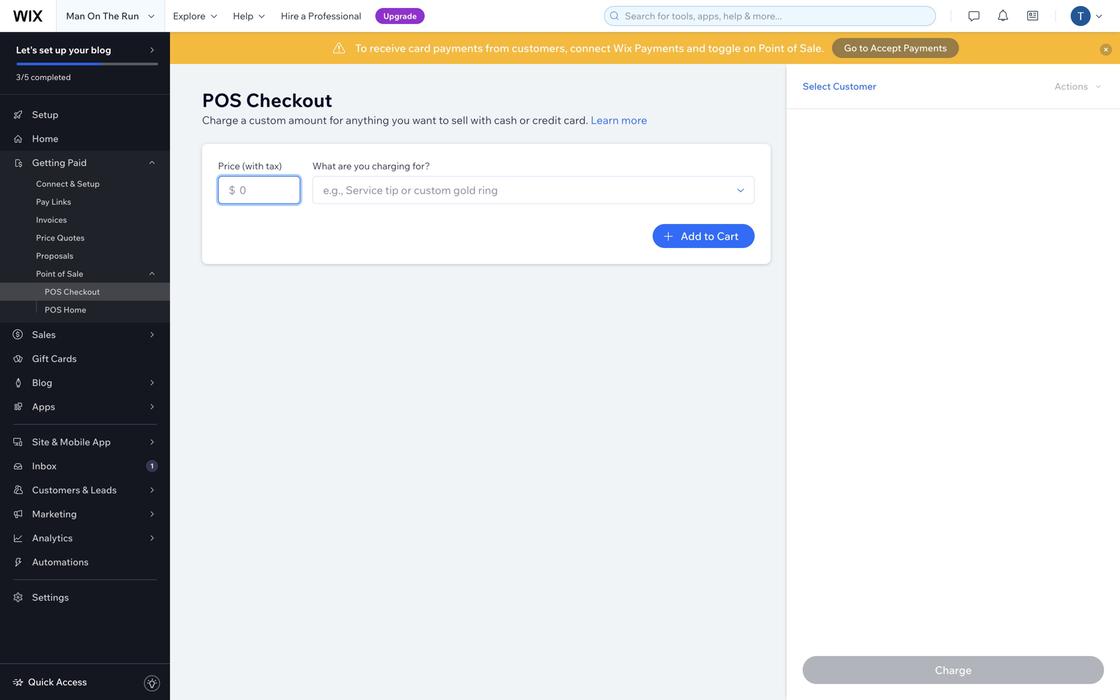 Task type: vqa. For each thing, say whether or not it's contained in the screenshot.
FAQs "LINK"
no



Task type: locate. For each thing, give the bounding box(es) containing it.
1 horizontal spatial you
[[392, 113, 410, 127]]

access
[[56, 676, 87, 688]]

0 horizontal spatial you
[[354, 160, 370, 172]]

0 horizontal spatial point
[[36, 269, 56, 279]]

2 horizontal spatial &
[[82, 484, 88, 496]]

customers,
[[512, 41, 568, 55]]

1 vertical spatial checkout
[[64, 287, 100, 297]]

quick
[[28, 676, 54, 688]]

1 horizontal spatial checkout
[[246, 88, 332, 112]]

a
[[301, 10, 306, 22], [241, 113, 247, 127]]

getting
[[32, 157, 65, 168]]

0 horizontal spatial of
[[57, 269, 65, 279]]

point right on
[[759, 41, 785, 55]]

1 vertical spatial setup
[[77, 179, 100, 189]]

amount
[[289, 113, 327, 127]]

0 horizontal spatial setup
[[32, 109, 59, 120]]

1
[[150, 462, 154, 470]]

checkout
[[246, 88, 332, 112], [64, 287, 100, 297]]

home up getting on the top of the page
[[32, 133, 59, 144]]

settings
[[32, 591, 69, 603]]

& left leads
[[82, 484, 88, 496]]

1 horizontal spatial to
[[704, 229, 715, 243]]

1 vertical spatial home
[[64, 305, 86, 315]]

0 horizontal spatial price
[[36, 233, 55, 243]]

& inside "link"
[[70, 179, 75, 189]]

pos inside pos checkout charge a custom amount for anything you want to sell with cash or credit card. learn more
[[202, 88, 242, 112]]

sale.
[[800, 41, 824, 55]]

with
[[471, 113, 492, 127]]

man
[[66, 10, 85, 22]]

2 vertical spatial to
[[704, 229, 715, 243]]

or
[[520, 113, 530, 127]]

learn
[[591, 113, 619, 127]]

gift cards link
[[0, 347, 170, 371]]

charging
[[372, 160, 410, 172]]

pay links link
[[0, 193, 170, 211]]

0 vertical spatial setup
[[32, 109, 59, 120]]

pos for pos home
[[45, 305, 62, 315]]

price quotes link
[[0, 229, 170, 247]]

connect & setup link
[[0, 175, 170, 193]]

(with
[[242, 160, 264, 172]]

payments right the wix
[[635, 41, 684, 55]]

&
[[70, 179, 75, 189], [52, 436, 58, 448], [82, 484, 88, 496]]

price down invoices
[[36, 233, 55, 243]]

1 horizontal spatial &
[[70, 179, 75, 189]]

1 horizontal spatial point
[[759, 41, 785, 55]]

1 vertical spatial of
[[57, 269, 65, 279]]

to right add
[[704, 229, 715, 243]]

sidebar element
[[0, 32, 170, 700]]

0 vertical spatial a
[[301, 10, 306, 22]]

connect
[[36, 179, 68, 189]]

go to accept payments button
[[832, 38, 959, 58]]

checkout up amount
[[246, 88, 332, 112]]

price inside sidebar "element"
[[36, 233, 55, 243]]

anything
[[346, 113, 389, 127]]

of left sale
[[57, 269, 65, 279]]

1 vertical spatial pos
[[45, 287, 62, 297]]

0 horizontal spatial home
[[32, 133, 59, 144]]

sales button
[[0, 323, 170, 347]]

of left 'sale.'
[[787, 41, 797, 55]]

setup
[[32, 109, 59, 120], [77, 179, 100, 189]]

3/5
[[16, 72, 29, 82]]

point of sale
[[36, 269, 83, 279]]

1 horizontal spatial home
[[64, 305, 86, 315]]

to
[[355, 41, 367, 55]]

1 vertical spatial to
[[439, 113, 449, 127]]

hire a professional link
[[273, 0, 369, 32]]

0 vertical spatial of
[[787, 41, 797, 55]]

0 vertical spatial pos
[[202, 88, 242, 112]]

pos down pos checkout
[[45, 305, 62, 315]]

& right site
[[52, 436, 58, 448]]

let's
[[16, 44, 37, 56]]

pay
[[36, 197, 50, 207]]

& right connect
[[70, 179, 75, 189]]

add
[[681, 229, 702, 243]]

1 vertical spatial price
[[36, 233, 55, 243]]

learn more link
[[591, 112, 647, 128]]

1 vertical spatial a
[[241, 113, 247, 127]]

sell
[[451, 113, 468, 127]]

blog button
[[0, 371, 170, 395]]

1 vertical spatial you
[[354, 160, 370, 172]]

customers
[[32, 484, 80, 496]]

help button
[[225, 0, 273, 32]]

pos down the point of sale
[[45, 287, 62, 297]]

want
[[412, 113, 436, 127]]

checkout for pos checkout charge a custom amount for anything you want to sell with cash or credit card. learn more
[[246, 88, 332, 112]]

0 vertical spatial checkout
[[246, 88, 332, 112]]

0 vertical spatial point
[[759, 41, 785, 55]]

pos up charge
[[202, 88, 242, 112]]

to inside alert
[[859, 42, 868, 54]]

point down proposals
[[36, 269, 56, 279]]

of inside alert
[[787, 41, 797, 55]]

0 vertical spatial price
[[218, 160, 240, 172]]

home down pos checkout
[[64, 305, 86, 315]]

checkout inside pos checkout link
[[64, 287, 100, 297]]

payments
[[433, 41, 483, 55]]

price left (with on the top
[[218, 160, 240, 172]]

and
[[687, 41, 706, 55]]

marketing
[[32, 508, 77, 520]]

you inside pos checkout charge a custom amount for anything you want to sell with cash or credit card. learn more
[[392, 113, 410, 127]]

price for price (with tax)
[[218, 160, 240, 172]]

payments right the accept on the top right of page
[[904, 42, 947, 54]]

customers & leads button
[[0, 478, 170, 502]]

2 vertical spatial pos
[[45, 305, 62, 315]]

marketing button
[[0, 502, 170, 526]]

site & mobile app
[[32, 436, 111, 448]]

What are you charging for? field
[[319, 177, 732, 203]]

links
[[51, 197, 71, 207]]

to receive card payments from customers, connect wix payments and toggle on point of sale.
[[355, 41, 824, 55]]

professional
[[308, 10, 361, 22]]

customers & leads
[[32, 484, 117, 496]]

0 horizontal spatial a
[[241, 113, 247, 127]]

to left sell
[[439, 113, 449, 127]]

0 vertical spatial you
[[392, 113, 410, 127]]

to inside pos checkout charge a custom amount for anything you want to sell with cash or credit card. learn more
[[439, 113, 449, 127]]

invoices link
[[0, 211, 170, 229]]

to
[[859, 42, 868, 54], [439, 113, 449, 127], [704, 229, 715, 243]]

man on the run
[[66, 10, 139, 22]]

you left the want
[[392, 113, 410, 127]]

to for add
[[704, 229, 715, 243]]

1 horizontal spatial a
[[301, 10, 306, 22]]

1 vertical spatial &
[[52, 436, 58, 448]]

a right charge
[[241, 113, 247, 127]]

apps button
[[0, 395, 170, 419]]

checkout up pos home link
[[64, 287, 100, 297]]

Price (with tax) number field
[[235, 177, 294, 203]]

automations
[[32, 556, 89, 568]]

1 horizontal spatial of
[[787, 41, 797, 55]]

0 horizontal spatial checkout
[[64, 287, 100, 297]]

you
[[392, 113, 410, 127], [354, 160, 370, 172]]

1 vertical spatial point
[[36, 269, 56, 279]]

0 horizontal spatial &
[[52, 436, 58, 448]]

you right the "are"
[[354, 160, 370, 172]]

set
[[39, 44, 53, 56]]

select customer button
[[803, 80, 877, 92]]

a right "hire" on the left top of the page
[[301, 10, 306, 22]]

connect
[[570, 41, 611, 55]]

payments
[[635, 41, 684, 55], [904, 42, 947, 54]]

setup down 3/5 completed
[[32, 109, 59, 120]]

pos for pos checkout charge a custom amount for anything you want to sell with cash or credit card. learn more
[[202, 88, 242, 112]]

Search for tools, apps, help & more... field
[[621, 7, 932, 25]]

checkout inside pos checkout charge a custom amount for anything you want to sell with cash or credit card. learn more
[[246, 88, 332, 112]]

0 vertical spatial to
[[859, 42, 868, 54]]

customer
[[833, 80, 877, 92]]

setup inside "link"
[[77, 179, 100, 189]]

setup up pay links link
[[77, 179, 100, 189]]

on
[[87, 10, 101, 22]]

of
[[787, 41, 797, 55], [57, 269, 65, 279]]

1 horizontal spatial price
[[218, 160, 240, 172]]

1 horizontal spatial setup
[[77, 179, 100, 189]]

2 horizontal spatial to
[[859, 42, 868, 54]]

2 vertical spatial &
[[82, 484, 88, 496]]

cards
[[51, 353, 77, 364]]

3/5 completed
[[16, 72, 71, 82]]

1 horizontal spatial payments
[[904, 42, 947, 54]]

analytics button
[[0, 526, 170, 550]]

to right 'go'
[[859, 42, 868, 54]]

sale
[[67, 269, 83, 279]]

point inside dropdown button
[[36, 269, 56, 279]]

to for go
[[859, 42, 868, 54]]

0 vertical spatial &
[[70, 179, 75, 189]]

paid
[[67, 157, 87, 168]]

0 horizontal spatial to
[[439, 113, 449, 127]]



Task type: describe. For each thing, give the bounding box(es) containing it.
of inside dropdown button
[[57, 269, 65, 279]]

quick access button
[[12, 676, 87, 688]]

more
[[621, 113, 647, 127]]

hire a professional
[[281, 10, 361, 22]]

quick access
[[28, 676, 87, 688]]

analytics
[[32, 532, 73, 544]]

select customer
[[803, 80, 877, 92]]

accept
[[871, 42, 902, 54]]

home link
[[0, 127, 170, 151]]

gift
[[32, 353, 49, 364]]

go
[[844, 42, 857, 54]]

price quotes
[[36, 233, 85, 243]]

getting paid
[[32, 157, 87, 168]]

mobile
[[60, 436, 90, 448]]

invoices
[[36, 215, 67, 225]]

point inside alert
[[759, 41, 785, 55]]

checkout for pos checkout
[[64, 287, 100, 297]]

for
[[329, 113, 343, 127]]

card.
[[564, 113, 588, 127]]

& for customers
[[82, 484, 88, 496]]

hire
[[281, 10, 299, 22]]

inbox
[[32, 460, 56, 472]]

what
[[312, 160, 336, 172]]

pos checkout charge a custom amount for anything you want to sell with cash or credit card. learn more
[[202, 88, 647, 127]]

your
[[69, 44, 89, 56]]

payments inside button
[[904, 42, 947, 54]]

& for connect
[[70, 179, 75, 189]]

proposals
[[36, 251, 73, 261]]

card
[[408, 41, 431, 55]]

what are you charging for?
[[312, 160, 430, 172]]

cash
[[494, 113, 517, 127]]

pos for pos checkout
[[45, 287, 62, 297]]

tax)
[[266, 160, 282, 172]]

a inside pos checkout charge a custom amount for anything you want to sell with cash or credit card. learn more
[[241, 113, 247, 127]]

pos home link
[[0, 301, 170, 319]]

completed
[[31, 72, 71, 82]]

blog
[[91, 44, 111, 56]]

setup link
[[0, 103, 170, 127]]

add to cart button
[[653, 224, 755, 248]]

site
[[32, 436, 50, 448]]

upgrade button
[[375, 8, 425, 24]]

$
[[229, 183, 235, 197]]

from
[[485, 41, 509, 55]]

are
[[338, 160, 352, 172]]

price for price quotes
[[36, 233, 55, 243]]

go to accept payments
[[844, 42, 947, 54]]

let's set up your blog
[[16, 44, 111, 56]]

point of sale button
[[0, 265, 170, 283]]

app
[[92, 436, 111, 448]]

blog
[[32, 377, 52, 388]]

select
[[803, 80, 831, 92]]

0 horizontal spatial payments
[[635, 41, 684, 55]]

settings link
[[0, 585, 170, 609]]

pos checkout
[[45, 287, 100, 297]]

upgrade
[[383, 11, 417, 21]]

receive
[[370, 41, 406, 55]]

getting paid button
[[0, 151, 170, 175]]

apps
[[32, 401, 55, 412]]

proposals link
[[0, 247, 170, 265]]

connect & setup
[[36, 179, 100, 189]]

up
[[55, 44, 67, 56]]

charge
[[202, 113, 238, 127]]

pay links
[[36, 197, 71, 207]]

0 vertical spatial home
[[32, 133, 59, 144]]

wix
[[613, 41, 632, 55]]

credit
[[532, 113, 561, 127]]

to receive card payments from customers, connect wix payments and toggle on point of sale. alert
[[170, 32, 1120, 64]]

price (with tax)
[[218, 160, 282, 172]]

on
[[743, 41, 756, 55]]

explore
[[173, 10, 206, 22]]

automations link
[[0, 550, 170, 574]]

for?
[[413, 160, 430, 172]]

quotes
[[57, 233, 85, 243]]

pos home
[[45, 305, 86, 315]]

pos checkout link
[[0, 283, 170, 301]]

custom
[[249, 113, 286, 127]]

& for site
[[52, 436, 58, 448]]

help
[[233, 10, 254, 22]]



